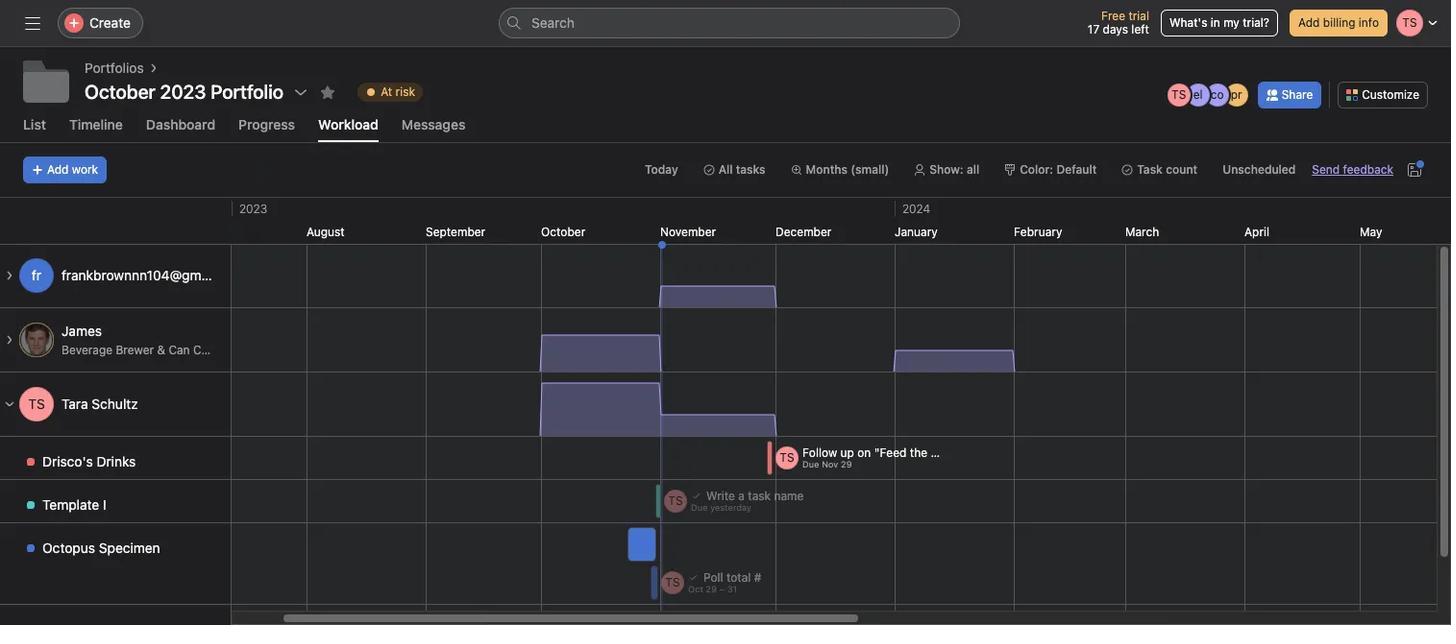 Task type: vqa. For each thing, say whether or not it's contained in the screenshot.
Sort popup button
no



Task type: locate. For each thing, give the bounding box(es) containing it.
1 vertical spatial add
[[47, 162, 69, 177]]

color:
[[1020, 162, 1054, 177]]

octopus!"
[[931, 446, 984, 460]]

el
[[1194, 87, 1203, 101]]

task count
[[1137, 162, 1198, 177]]

ts left tara
[[28, 396, 45, 412]]

1 vertical spatial october
[[541, 225, 586, 239]]

due left 'yesterday'
[[691, 503, 708, 513]]

feedback
[[1343, 162, 1394, 177]]

left
[[1132, 22, 1150, 37]]

color: default button
[[996, 157, 1106, 184]]

months (small) button
[[782, 157, 898, 184]]

ja
[[29, 332, 44, 348]]

drisco's
[[42, 454, 93, 470]]

poll total #
[[704, 571, 762, 585]]

oct 29 – 31
[[688, 584, 737, 595]]

info
[[1359, 15, 1379, 30]]

ts left the el
[[1172, 87, 1186, 101]]

2 vertical spatial ts
[[780, 451, 795, 465]]

unscheduled
[[1223, 162, 1296, 177]]

add
[[1299, 15, 1320, 30], [47, 162, 69, 177]]

name
[[774, 489, 804, 504]]

(small)
[[851, 162, 889, 177]]

due inside follow up on "feed the octopus!" due nov 29
[[803, 459, 819, 470]]

frankbrownnn104@gmail.com
[[62, 267, 246, 284]]

customize button
[[1338, 81, 1428, 108]]

tasks
[[736, 162, 766, 177]]

my
[[1224, 15, 1240, 30]]

timeline link
[[69, 116, 123, 142]]

nov
[[822, 459, 839, 470]]

unscheduled button
[[1214, 157, 1305, 184]]

0 horizontal spatial october
[[85, 81, 156, 103]]

free
[[1102, 9, 1126, 23]]

due left nov
[[803, 459, 819, 470]]

add billing info button
[[1290, 10, 1388, 37]]

dashboard link
[[146, 116, 215, 142]]

due
[[803, 459, 819, 470], [691, 503, 708, 513]]

"feed
[[874, 446, 907, 460]]

17
[[1088, 22, 1100, 37]]

search button
[[499, 8, 960, 38]]

councilor
[[193, 343, 245, 358]]

search
[[532, 14, 575, 31]]

free trial 17 days left
[[1088, 9, 1150, 37]]

months
[[806, 162, 848, 177]]

april
[[1245, 225, 1270, 239]]

default
[[1057, 162, 1097, 177]]

29
[[841, 459, 852, 470], [706, 584, 717, 595]]

workload link
[[318, 116, 378, 142]]

progress
[[238, 116, 295, 133]]

october for october 2023 portfolio
[[85, 81, 156, 103]]

today button
[[636, 157, 687, 184]]

brewer
[[116, 343, 154, 358]]

–
[[720, 584, 725, 595]]

follow up on "feed the octopus!" due nov 29
[[803, 446, 984, 470]]

0 vertical spatial add
[[1299, 15, 1320, 30]]

1 vertical spatial 29
[[706, 584, 717, 595]]

messages link
[[402, 116, 466, 142]]

2 horizontal spatial ts
[[1172, 87, 1186, 101]]

count
[[1166, 162, 1198, 177]]

james
[[62, 323, 102, 339]]

october for october
[[541, 225, 586, 239]]

1 horizontal spatial 29
[[841, 459, 852, 470]]

ts left follow
[[780, 451, 795, 465]]

create button
[[58, 8, 143, 38]]

show: all button
[[906, 157, 988, 184]]

1 horizontal spatial october
[[541, 225, 586, 239]]

0 vertical spatial october
[[85, 81, 156, 103]]

1 horizontal spatial due
[[803, 459, 819, 470]]

share button
[[1258, 81, 1322, 108]]

task
[[1137, 162, 1163, 177]]

send feedback link
[[1312, 161, 1394, 179]]

2023
[[239, 202, 267, 216]]

1 horizontal spatial add
[[1299, 15, 1320, 30]]

add billing info
[[1299, 15, 1379, 30]]

add left work
[[47, 162, 69, 177]]

2024
[[903, 202, 931, 216]]

customize
[[1362, 87, 1420, 101]]

0 horizontal spatial add
[[47, 162, 69, 177]]

ts
[[1172, 87, 1186, 101], [28, 396, 45, 412], [780, 451, 795, 465]]

29 left –
[[706, 584, 717, 595]]

up
[[841, 446, 854, 460]]

write a task name
[[707, 489, 804, 504]]

list link
[[23, 116, 46, 142]]

all tasks button
[[695, 157, 774, 184]]

0 vertical spatial due
[[803, 459, 819, 470]]

1 vertical spatial ts
[[28, 396, 45, 412]]

pr
[[1231, 87, 1243, 101]]

template i
[[42, 497, 106, 513]]

0 vertical spatial 29
[[841, 459, 852, 470]]

29 right nov
[[841, 459, 852, 470]]

create
[[89, 14, 131, 31]]

0 horizontal spatial ts
[[28, 396, 45, 412]]

what's in my trial? button
[[1161, 10, 1278, 37]]

october 2023 portfolio
[[85, 81, 284, 103]]

29 inside follow up on "feed the octopus!" due nov 29
[[841, 459, 852, 470]]

add left billing
[[1299, 15, 1320, 30]]

0 horizontal spatial 29
[[706, 584, 717, 595]]

i
[[103, 497, 106, 513]]

1 vertical spatial due
[[691, 503, 708, 513]]



Task type: describe. For each thing, give the bounding box(es) containing it.
what's
[[1170, 15, 1208, 30]]

show: all
[[930, 162, 980, 177]]

0 horizontal spatial due
[[691, 503, 708, 513]]

octopus
[[42, 540, 95, 557]]

workload
[[318, 116, 378, 133]]

&
[[157, 343, 165, 358]]

add work button
[[23, 157, 107, 184]]

add for add work
[[47, 162, 69, 177]]

show:
[[930, 162, 964, 177]]

#
[[754, 571, 762, 585]]

may
[[1360, 225, 1383, 239]]

schultz
[[92, 396, 138, 412]]

template
[[42, 497, 99, 513]]

follow
[[803, 446, 837, 460]]

octopus specimen
[[42, 540, 160, 557]]

at
[[381, 85, 392, 99]]

share
[[1282, 87, 1313, 101]]

february
[[1014, 225, 1063, 239]]

send feedback
[[1312, 162, 1394, 177]]

add for add billing info
[[1299, 15, 1320, 30]]

yesterday
[[710, 503, 752, 513]]

can
[[169, 343, 190, 358]]

at risk button
[[349, 79, 432, 106]]

tara schultz
[[62, 396, 138, 412]]

trial
[[1129, 9, 1150, 23]]

months (small)
[[806, 162, 889, 177]]

task
[[748, 489, 771, 504]]

specimen
[[99, 540, 160, 557]]

list
[[23, 116, 46, 133]]

0 vertical spatial ts
[[1172, 87, 1186, 101]]

show options image
[[293, 85, 309, 100]]

due yesterday
[[691, 503, 752, 513]]

james beverage brewer & can councilor
[[62, 323, 245, 358]]

the
[[910, 446, 928, 460]]

drisco's drinks
[[42, 454, 136, 470]]

messages
[[402, 116, 466, 133]]

task count button
[[1113, 157, 1207, 184]]

progress link
[[238, 116, 295, 142]]

at risk
[[381, 85, 415, 99]]

dashboard
[[146, 116, 215, 133]]

31
[[728, 584, 737, 595]]

write
[[707, 489, 735, 504]]

remove from starred image
[[320, 85, 336, 100]]

1 horizontal spatial ts
[[780, 451, 795, 465]]

save layout as default image
[[1407, 162, 1423, 178]]

september
[[426, 225, 486, 239]]

co
[[1211, 87, 1224, 101]]

trial?
[[1243, 15, 1270, 30]]

add work
[[47, 162, 98, 177]]

march
[[1126, 225, 1160, 239]]

portfolios
[[85, 60, 144, 76]]

january
[[895, 225, 938, 239]]

expand sidebar image
[[25, 15, 40, 31]]

fr
[[32, 267, 41, 284]]

in
[[1211, 15, 1221, 30]]

search list box
[[499, 8, 960, 38]]

2023 portfolio
[[160, 81, 284, 103]]

a
[[739, 489, 745, 504]]

what's in my trial?
[[1170, 15, 1270, 30]]

beverage
[[62, 343, 113, 358]]

billing
[[1323, 15, 1356, 30]]

risk
[[396, 85, 415, 99]]

2024 january
[[895, 202, 938, 239]]

november
[[660, 225, 716, 239]]

portfolios link
[[85, 58, 144, 79]]

color: default
[[1020, 162, 1097, 177]]

all
[[719, 162, 733, 177]]

december
[[776, 225, 832, 239]]

on
[[858, 446, 871, 460]]

timeline
[[69, 116, 123, 133]]

send
[[1312, 162, 1340, 177]]

days
[[1103, 22, 1128, 37]]

today
[[645, 162, 678, 177]]

poll
[[704, 571, 723, 585]]

august
[[307, 225, 345, 239]]

all
[[967, 162, 980, 177]]



